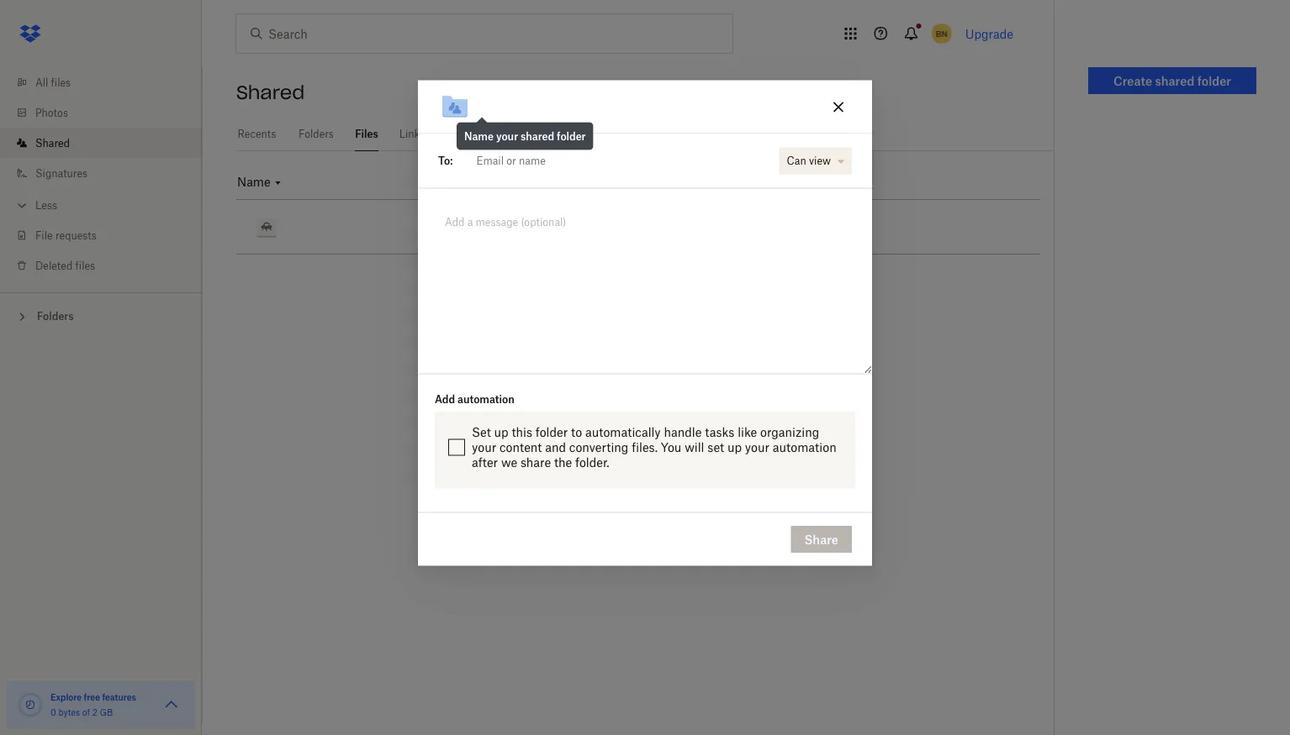 Task type: locate. For each thing, give the bounding box(es) containing it.
Contact name field
[[470, 148, 772, 175]]

the
[[554, 456, 572, 470]]

shared up recents link
[[236, 81, 305, 104]]

1 horizontal spatial requests
[[498, 128, 539, 140]]

will
[[685, 441, 704, 455]]

files right all
[[51, 76, 71, 89]]

automation up set
[[458, 394, 515, 406]]

all files
[[35, 76, 71, 89]]

upgrade link
[[965, 26, 1014, 41]]

1 horizontal spatial shared
[[1155, 74, 1195, 88]]

1 horizontal spatial up
[[728, 441, 742, 455]]

set up this folder to automatically handle tasks like organizing your content and converting files. you will set up your automation after we share the folder.
[[472, 426, 837, 470]]

your up after
[[472, 441, 496, 455]]

gb
[[100, 708, 113, 718]]

less image
[[13, 197, 30, 214]]

folder inside set up this folder to automatically handle tasks like organizing your content and converting files. you will set up your automation after we share the folder.
[[536, 426, 568, 440]]

0 horizontal spatial folders
[[37, 310, 74, 323]]

list
[[0, 57, 202, 293]]

1 horizontal spatial files
[[75, 259, 95, 272]]

files
[[355, 128, 378, 140]]

to
[[571, 426, 582, 440]]

requests inside signature requests link
[[498, 128, 539, 140]]

all
[[35, 76, 48, 89]]

quota usage element
[[17, 692, 44, 719]]

none field inside sharing modal dialog
[[453, 144, 775, 178]]

recents
[[238, 128, 276, 140]]

0 horizontal spatial shared
[[35, 137, 70, 149]]

0 vertical spatial shared
[[1155, 74, 1195, 88]]

shared right create
[[1155, 74, 1195, 88]]

tab list
[[236, 118, 1054, 151]]

0 vertical spatial files
[[51, 76, 71, 89]]

folders left 'files'
[[299, 128, 334, 140]]

bytes
[[58, 708, 80, 718]]

2 vertical spatial folder
[[536, 426, 568, 440]]

automation down organizing
[[773, 441, 837, 455]]

1 horizontal spatial automation
[[773, 441, 837, 455]]

can view button
[[779, 148, 852, 175]]

Add a message (optional) text field
[[438, 209, 852, 248]]

files for all files
[[51, 76, 71, 89]]

0 vertical spatial folders
[[299, 128, 334, 140]]

like
[[738, 426, 757, 440]]

1 vertical spatial files
[[75, 259, 95, 272]]

folders link
[[298, 118, 335, 149]]

folders inside tab list
[[299, 128, 334, 140]]

1 vertical spatial shared
[[521, 130, 554, 143]]

None field
[[453, 144, 775, 178]]

photos
[[35, 106, 68, 119]]

0 horizontal spatial shared
[[521, 130, 554, 143]]

shared
[[1155, 74, 1195, 88], [521, 130, 554, 143]]

0 vertical spatial requests
[[498, 128, 539, 140]]

requests inside file requests 'link'
[[55, 229, 97, 242]]

your right name
[[496, 130, 518, 143]]

automation inside set up this folder to automatically handle tasks like organizing your content and converting files. you will set up your automation after we share the folder.
[[773, 441, 837, 455]]

we
[[501, 456, 517, 470]]

1 vertical spatial up
[[728, 441, 742, 455]]

1 vertical spatial folders
[[37, 310, 74, 323]]

1 vertical spatial shared
[[35, 137, 70, 149]]

shared right name
[[521, 130, 554, 143]]

free
[[84, 693, 100, 703]]

features
[[102, 693, 136, 703]]

0 vertical spatial shared
[[236, 81, 305, 104]]

automatically
[[585, 426, 661, 440]]

1 vertical spatial folder
[[557, 130, 586, 143]]

shared down photos on the top left of page
[[35, 137, 70, 149]]

2
[[92, 708, 98, 718]]

deleted files
[[35, 259, 95, 272]]

links link
[[399, 118, 426, 149]]

requests right name
[[498, 128, 539, 140]]

automation
[[458, 394, 515, 406], [773, 441, 837, 455]]

shared inside list item
[[35, 137, 70, 149]]

signatures
[[35, 167, 88, 180]]

0 horizontal spatial files
[[51, 76, 71, 89]]

all files link
[[13, 67, 202, 98]]

up right the "set"
[[728, 441, 742, 455]]

up
[[494, 426, 509, 440], [728, 441, 742, 455]]

set
[[708, 441, 724, 455]]

0 vertical spatial up
[[494, 426, 509, 440]]

0 vertical spatial folder
[[1198, 74, 1231, 88]]

folder up contact name field
[[557, 130, 586, 143]]

photos link
[[13, 98, 202, 128]]

converting
[[569, 441, 629, 455]]

files right deleted
[[75, 259, 95, 272]]

0 horizontal spatial requests
[[55, 229, 97, 242]]

1 vertical spatial requests
[[55, 229, 97, 242]]

1 vertical spatial automation
[[773, 441, 837, 455]]

0 vertical spatial automation
[[458, 394, 515, 406]]

folder
[[1198, 74, 1231, 88], [557, 130, 586, 143], [536, 426, 568, 440]]

1 horizontal spatial shared
[[236, 81, 305, 104]]

folders
[[299, 128, 334, 140], [37, 310, 74, 323]]

explore free features 0 bytes of 2 gb
[[50, 693, 136, 718]]

folder up and
[[536, 426, 568, 440]]

recents link
[[236, 118, 277, 149]]

up right set
[[494, 426, 509, 440]]

0 horizontal spatial automation
[[458, 394, 515, 406]]

requests right file
[[55, 229, 97, 242]]

set
[[472, 426, 491, 440]]

shared
[[236, 81, 305, 104], [35, 137, 70, 149]]

your
[[496, 130, 518, 143], [472, 441, 496, 455], [745, 441, 770, 455]]

0 horizontal spatial up
[[494, 426, 509, 440]]

share
[[805, 533, 839, 547]]

1 horizontal spatial folders
[[299, 128, 334, 140]]

deleted files link
[[13, 251, 202, 281]]

folder inside button
[[1198, 74, 1231, 88]]

folder right create
[[1198, 74, 1231, 88]]

files
[[51, 76, 71, 89], [75, 259, 95, 272]]

your down "like"
[[745, 441, 770, 455]]

folders down deleted
[[37, 310, 74, 323]]

requests
[[498, 128, 539, 140], [55, 229, 97, 242]]

add automation
[[435, 394, 515, 406]]

signature requests link
[[446, 118, 542, 149]]



Task type: describe. For each thing, give the bounding box(es) containing it.
organizing
[[760, 426, 819, 440]]

folder for set up this folder to automatically handle tasks like organizing your content and converting files. you will set up your automation after we share the folder.
[[536, 426, 568, 440]]

folders button
[[0, 304, 202, 328]]

files for deleted files
[[75, 259, 95, 272]]

folders inside button
[[37, 310, 74, 323]]

can view
[[787, 155, 831, 167]]

this
[[512, 426, 532, 440]]

explore
[[50, 693, 82, 703]]

folder.
[[575, 456, 609, 470]]

0
[[50, 708, 56, 718]]

share button
[[791, 527, 852, 553]]

create shared folder
[[1114, 74, 1231, 88]]

files.
[[632, 441, 658, 455]]

create
[[1114, 74, 1152, 88]]

to:
[[438, 155, 453, 167]]

files link
[[355, 118, 379, 149]]

shared inside sharing modal dialog
[[521, 130, 554, 143]]

dropbox image
[[13, 17, 47, 50]]

create shared folder button
[[1088, 67, 1257, 94]]

less
[[35, 199, 57, 212]]

shared inside create shared folder button
[[1155, 74, 1195, 88]]

shared list item
[[0, 128, 202, 158]]

add
[[435, 394, 455, 406]]

deleted
[[35, 259, 73, 272]]

you
[[661, 441, 682, 455]]

view
[[809, 155, 831, 167]]

name
[[464, 130, 494, 143]]

signature requests
[[448, 128, 539, 140]]

sharing modal dialog
[[418, 80, 872, 701]]

after
[[472, 456, 498, 470]]

list containing all files
[[0, 57, 202, 293]]

requests for signature requests
[[498, 128, 539, 140]]

share
[[521, 456, 551, 470]]

requests for file requests
[[55, 229, 97, 242]]

file requests
[[35, 229, 97, 242]]

tab list containing recents
[[236, 118, 1054, 151]]

folder for name your shared folder
[[557, 130, 586, 143]]

can
[[787, 155, 806, 167]]

file requests link
[[13, 220, 202, 251]]

signature
[[448, 128, 495, 140]]

and
[[545, 441, 566, 455]]

name your shared folder
[[464, 130, 586, 143]]

shared link
[[13, 128, 202, 158]]

signatures link
[[13, 158, 202, 188]]

links
[[399, 128, 425, 140]]

upgrade
[[965, 26, 1014, 41]]

tasks
[[705, 426, 735, 440]]

file
[[35, 229, 53, 242]]

content
[[500, 441, 542, 455]]

handle
[[664, 426, 702, 440]]

of
[[82, 708, 90, 718]]



Task type: vqa. For each thing, say whether or not it's contained in the screenshot.
the File
yes



